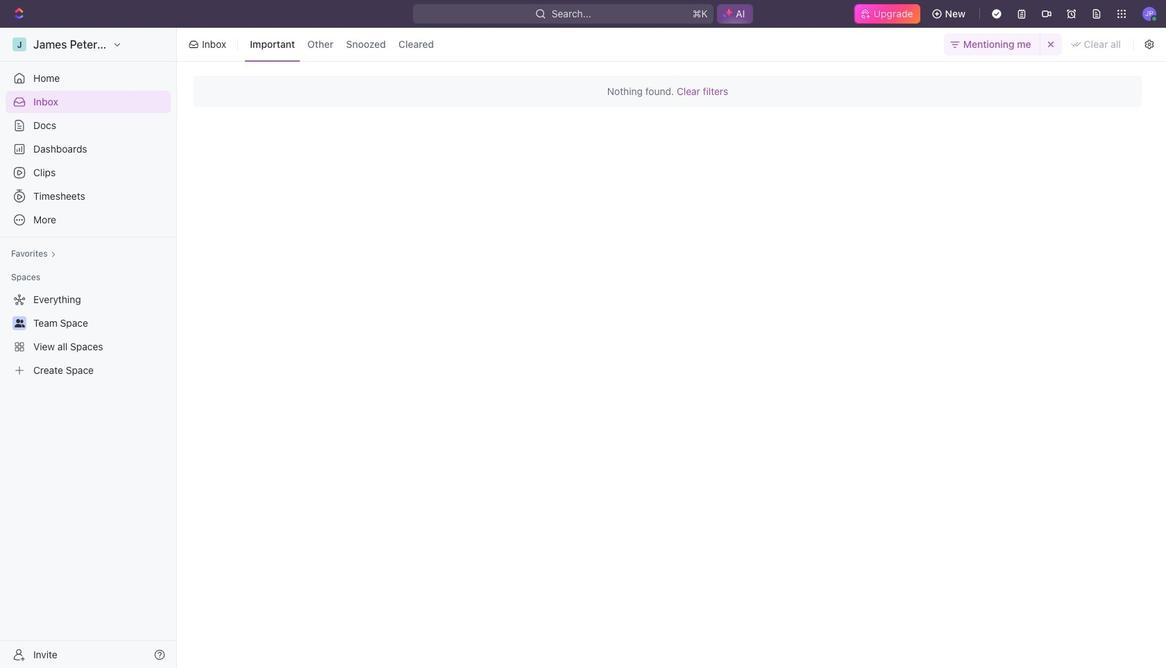 Task type: describe. For each thing, give the bounding box(es) containing it.
sidebar navigation
[[0, 28, 180, 669]]

tree inside the sidebar navigation
[[6, 289, 171, 382]]

james peterson's workspace, , element
[[12, 37, 26, 51]]



Task type: vqa. For each thing, say whether or not it's contained in the screenshot.
and
no



Task type: locate. For each thing, give the bounding box(es) containing it.
tree
[[6, 289, 171, 382]]

user group image
[[14, 319, 25, 328]]

tab list
[[242, 25, 442, 64]]



